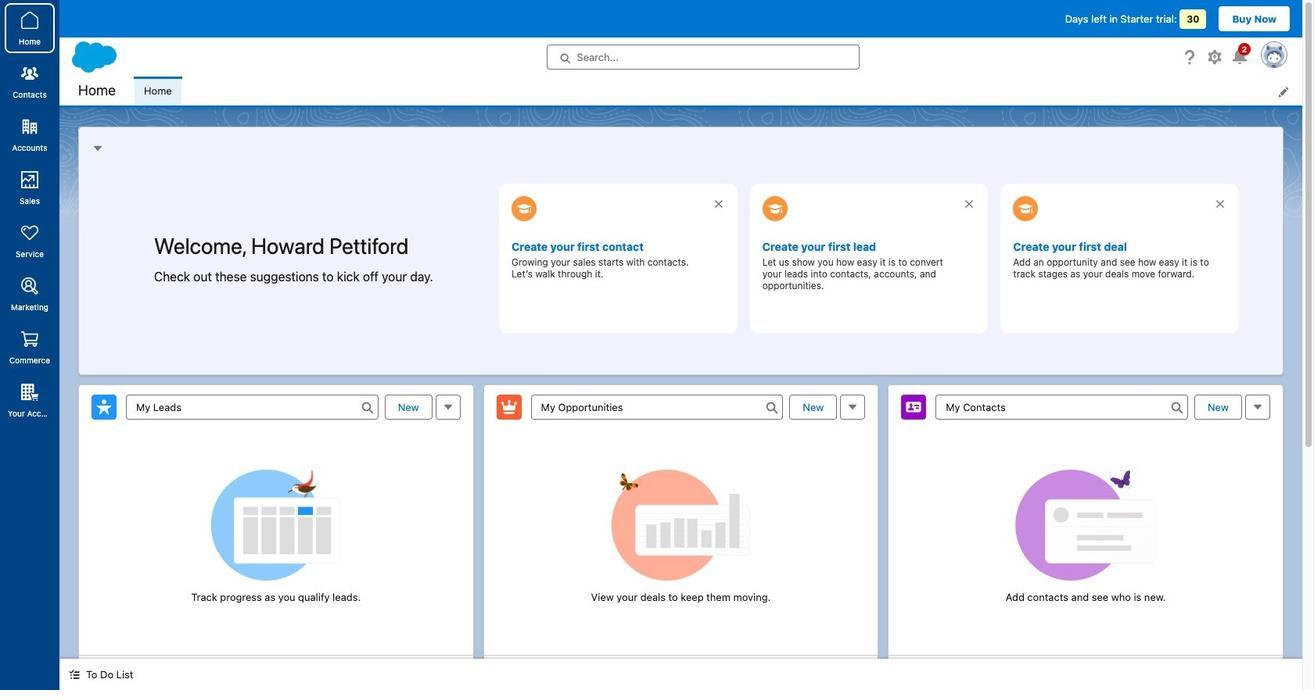 Task type: vqa. For each thing, say whether or not it's contained in the screenshot.
select an option text box
yes



Task type: describe. For each thing, give the bounding box(es) containing it.
2 select an option text field from the left
[[531, 395, 783, 420]]

1 select an option text field from the left
[[126, 395, 378, 420]]



Task type: locate. For each thing, give the bounding box(es) containing it.
Select an Option text field
[[126, 395, 378, 420], [531, 395, 783, 420]]

1 horizontal spatial select an option text field
[[531, 395, 783, 420]]

list
[[135, 77, 1302, 106]]

text default image
[[69, 670, 80, 681]]

0 horizontal spatial select an option text field
[[126, 395, 378, 420]]



